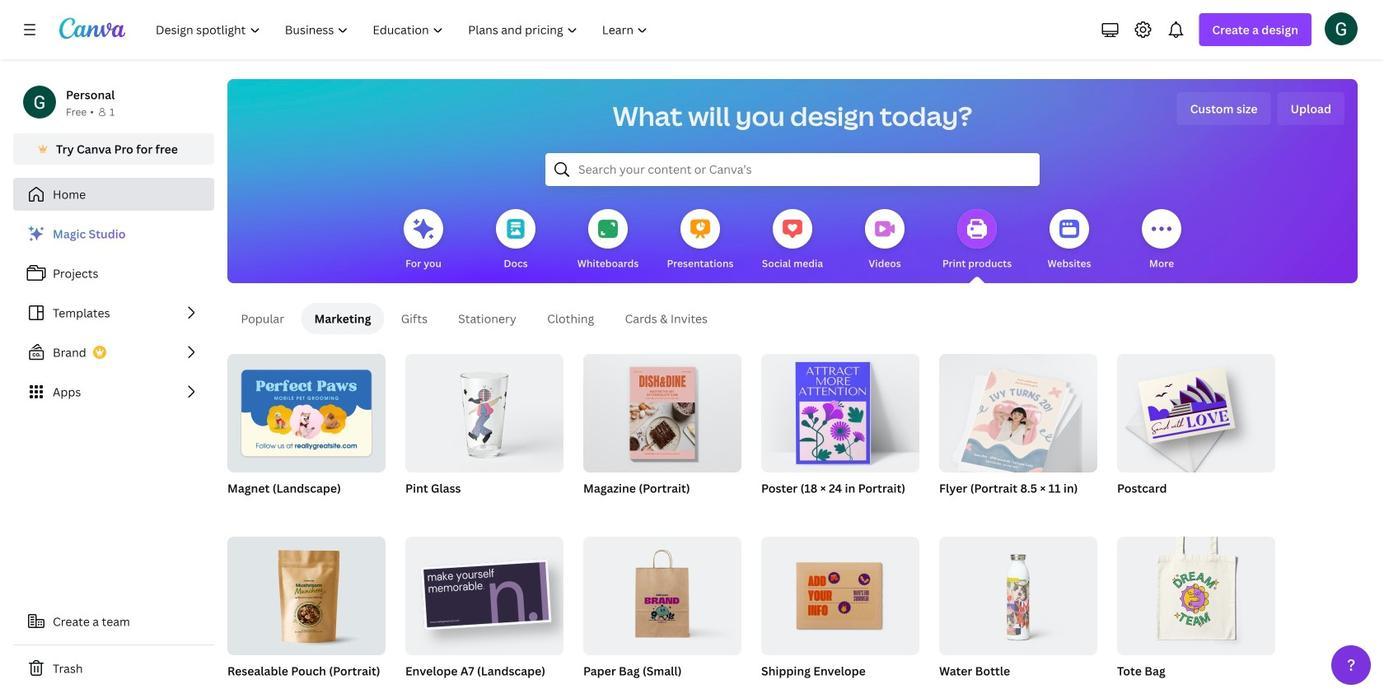 Task type: vqa. For each thing, say whether or not it's contained in the screenshot.
design
no



Task type: describe. For each thing, give the bounding box(es) containing it.
greg robinson image
[[1325, 12, 1358, 45]]

Search search field
[[579, 154, 1007, 185]]

top level navigation element
[[145, 13, 662, 46]]



Task type: locate. For each thing, give the bounding box(es) containing it.
list
[[13, 218, 214, 409]]

None search field
[[546, 153, 1040, 186]]

group
[[227, 348, 386, 518], [227, 348, 386, 473], [405, 348, 564, 518], [405, 348, 564, 473], [584, 348, 742, 518], [584, 348, 742, 473], [762, 348, 920, 518], [762, 348, 920, 473], [940, 354, 1098, 518], [940, 354, 1098, 478], [1118, 354, 1276, 518], [227, 531, 386, 699], [227, 531, 386, 656], [405, 531, 564, 699], [405, 531, 564, 656], [584, 531, 742, 699], [584, 531, 742, 656], [762, 531, 920, 699], [762, 531, 920, 656], [940, 537, 1098, 699], [940, 537, 1098, 656], [1118, 537, 1276, 699]]



